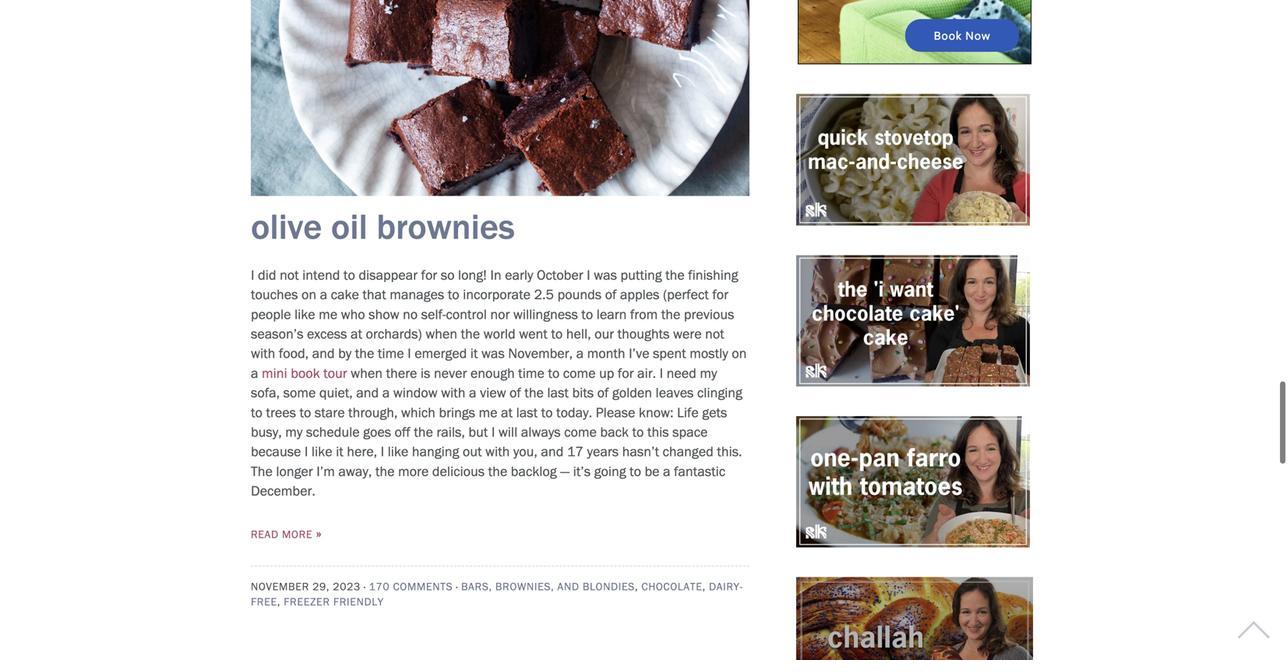 Task type: vqa. For each thing, say whether or not it's contained in the screenshot.
finishing
yes



Task type: locate. For each thing, give the bounding box(es) containing it.
2.5
[[534, 286, 554, 303]]

mini book tour
[[262, 365, 347, 382]]

0 vertical spatial with
[[251, 345, 275, 362]]

blondies
[[583, 580, 635, 593]]

me inside i did not intend to disappear for so long! in early october i was putting the finishing touches on a cake that manages to incorporate 2.5 pounds of apples (perfect for people like me who show no self-control nor willingness to learn from the previous season's excess at orchards) when the world went to hell, our thoughts were not with food, and by the time i emerged it was november, a month i've spent mostly on a
[[319, 306, 338, 323]]

food,
[[279, 345, 309, 362]]

0 vertical spatial on
[[302, 286, 317, 303]]

of down up
[[598, 384, 609, 401]]

today.
[[557, 404, 593, 421]]

space
[[673, 424, 708, 440]]

on right mostly
[[732, 345, 747, 362]]

hanging
[[412, 443, 459, 460]]

1 vertical spatial time
[[519, 365, 545, 382]]

and down always
[[541, 443, 564, 460]]

0 horizontal spatial for
[[421, 267, 438, 283]]

1 horizontal spatial it
[[471, 345, 478, 362]]

, left chocolate "link"
[[635, 580, 639, 593]]

1 vertical spatial for
[[713, 286, 729, 303]]

1 horizontal spatial my
[[700, 365, 718, 382]]

golden
[[613, 384, 653, 401]]

, left "dairy-"
[[703, 580, 706, 593]]

and up through,
[[356, 384, 379, 401]]

1 vertical spatial it
[[336, 443, 344, 460]]

2 vertical spatial with
[[486, 443, 510, 460]]

leaves
[[656, 384, 694, 401]]

come up 17
[[565, 424, 597, 440]]

2 horizontal spatial with
[[486, 443, 510, 460]]

1 horizontal spatial on
[[732, 345, 747, 362]]

more down the hanging
[[398, 463, 429, 480]]

was up pounds
[[594, 267, 617, 283]]

0 horizontal spatial on
[[302, 286, 317, 303]]

to down sofa,
[[251, 404, 263, 421]]

i left will
[[492, 424, 495, 440]]

of for willingness
[[605, 286, 617, 303]]

for inside "when there is never enough time to come up for air. i need my sofa, some quiet, and a window with a view of the last bits of golden leaves clinging to trees to stare through, which brings me at last to today. please know: life gets busy, my schedule goes off the rails, but i will always come back to this space because i like it here, i like hanging out with you, and 17 years hasn't changed this. the longer i'm away, the more delicious the backlog — it's going to be a fantastic december."
[[618, 365, 634, 382]]

i left the did
[[251, 267, 255, 283]]

time down orchards)
[[378, 345, 404, 362]]

1 vertical spatial me
[[479, 404, 498, 421]]

the up (perfect
[[666, 267, 685, 283]]

not right the did
[[280, 267, 299, 283]]

1 vertical spatial my
[[286, 424, 303, 440]]

at down who
[[351, 325, 363, 342]]

of right view
[[510, 384, 521, 401]]

last
[[548, 384, 569, 401], [517, 404, 538, 421]]

november
[[251, 580, 309, 593]]

of
[[605, 286, 617, 303], [510, 384, 521, 401], [598, 384, 609, 401]]

on down intend
[[302, 286, 317, 303]]

it's
[[573, 463, 591, 480]]

my down trees
[[286, 424, 303, 440]]

it
[[471, 345, 478, 362], [336, 443, 344, 460]]

learn
[[597, 306, 627, 323]]

2 vertical spatial for
[[618, 365, 634, 382]]

0 horizontal spatial at
[[351, 325, 363, 342]]

hell,
[[567, 325, 591, 342]]

spent
[[653, 345, 687, 362]]

1 horizontal spatial when
[[426, 325, 458, 342]]

with down never
[[441, 384, 466, 401]]

bars, brownies, and blondies , chocolate ,
[[461, 580, 709, 593]]

chocolate
[[642, 580, 703, 593]]

more left »
[[282, 528, 313, 541]]

because
[[251, 443, 301, 460]]

off
[[395, 424, 411, 440]]

1 horizontal spatial me
[[479, 404, 498, 421]]

that
[[363, 286, 386, 303]]

out
[[463, 443, 482, 460]]

goes
[[363, 424, 391, 440]]

at inside i did not intend to disappear for so long! in early october i was putting the finishing touches on a cake that manages to incorporate 2.5 pounds of apples (perfect for people like me who show no self-control nor willingness to learn from the previous season's excess at orchards) when the world went to hell, our thoughts were not with food, and by the time i emerged it was november, a month i've spent mostly on a
[[351, 325, 363, 342]]

1 vertical spatial come
[[565, 424, 597, 440]]

you,
[[514, 443, 538, 460]]

my down mostly
[[700, 365, 718, 382]]

0 horizontal spatial when
[[351, 365, 383, 382]]

disappear
[[359, 267, 418, 283]]

0 vertical spatial last
[[548, 384, 569, 401]]

0 vertical spatial come
[[563, 365, 596, 382]]

0 horizontal spatial not
[[280, 267, 299, 283]]

like up i'm
[[312, 443, 333, 460]]

1 vertical spatial with
[[441, 384, 466, 401]]

a right be
[[663, 463, 671, 480]]

at
[[351, 325, 363, 342], [501, 404, 513, 421]]

dairy- free link
[[251, 580, 743, 609]]

free
[[251, 595, 277, 609]]

1 vertical spatial when
[[351, 365, 383, 382]]

when up the emerged
[[426, 325, 458, 342]]

for down finishing
[[713, 286, 729, 303]]

the
[[666, 267, 685, 283], [662, 306, 681, 323], [461, 325, 480, 342], [355, 345, 375, 362], [525, 384, 544, 401], [414, 424, 433, 440], [376, 463, 395, 480], [488, 463, 508, 480]]

1 horizontal spatial last
[[548, 384, 569, 401]]

1 horizontal spatial ,
[[635, 580, 639, 593]]

1 vertical spatial was
[[482, 345, 505, 362]]

it down 'schedule'
[[336, 443, 344, 460]]

time down november,
[[519, 365, 545, 382]]

me down view
[[479, 404, 498, 421]]

i right 'air.'
[[660, 365, 664, 382]]

were
[[674, 325, 702, 342]]

with down will
[[486, 443, 510, 460]]

was up 'enough'
[[482, 345, 505, 362]]

october
[[537, 267, 584, 283]]

dairy-
[[709, 580, 743, 593]]

0 horizontal spatial me
[[319, 306, 338, 323]]

1 horizontal spatial at
[[501, 404, 513, 421]]

,
[[635, 580, 639, 593], [703, 580, 706, 593], [277, 595, 281, 609]]

1 vertical spatial last
[[517, 404, 538, 421]]

, down november
[[277, 595, 281, 609]]

intend
[[303, 267, 340, 283]]

1 vertical spatial not
[[706, 325, 725, 342]]

pounds
[[558, 286, 602, 303]]

life
[[677, 404, 699, 421]]

1 horizontal spatial time
[[519, 365, 545, 382]]

who
[[341, 306, 365, 323]]

air.
[[638, 365, 657, 382]]

it up 'enough'
[[471, 345, 478, 362]]

window
[[394, 384, 438, 401]]

mini book tour link
[[262, 365, 347, 382]]

season's
[[251, 325, 304, 342]]

clinging
[[698, 384, 743, 401]]

of inside i did not intend to disappear for so long! in early october i was putting the finishing touches on a cake that manages to incorporate 2.5 pounds of apples (perfect for people like me who show no self-control nor willingness to learn from the previous season's excess at orchards) when the world went to hell, our thoughts were not with food, and by the time i emerged it was november, a month i've spent mostly on a
[[605, 286, 617, 303]]

brings
[[439, 404, 476, 421]]

0 horizontal spatial it
[[336, 443, 344, 460]]

with up mini
[[251, 345, 275, 362]]

more
[[398, 463, 429, 480], [282, 528, 313, 541]]

1 horizontal spatial for
[[618, 365, 634, 382]]

1 vertical spatial more
[[282, 528, 313, 541]]

a up through,
[[383, 384, 390, 401]]

when there is never enough time to come up for air. i need my sofa, some quiet, and a window with a view of the last bits of golden leaves clinging to trees to stare through, which brings me at last to today. please know: life gets busy, my schedule goes off the rails, but i will always come back to this space because i like it here, i like hanging out with you, and 17 years hasn't changed this. the longer i'm away, the more delicious the backlog — it's going to be a fantastic december.
[[251, 365, 743, 499]]

read
[[251, 528, 279, 541]]

for right up
[[618, 365, 634, 382]]

apples
[[620, 286, 660, 303]]

so
[[441, 267, 455, 283]]

month
[[587, 345, 626, 362]]

to down pounds
[[582, 306, 593, 323]]

me up excess
[[319, 306, 338, 323]]

0 horizontal spatial time
[[378, 345, 404, 362]]

1 horizontal spatial more
[[398, 463, 429, 480]]

of up learn in the top of the page
[[605, 286, 617, 303]]

when
[[426, 325, 458, 342], [351, 365, 383, 382]]

0 horizontal spatial last
[[517, 404, 538, 421]]

brownies,
[[496, 580, 555, 593]]

manages
[[390, 286, 445, 303]]

early
[[505, 267, 534, 283]]

0 horizontal spatial more
[[282, 528, 313, 541]]

freezer friendly link
[[284, 595, 384, 609]]

come up bits
[[563, 365, 596, 382]]

a
[[320, 286, 328, 303], [577, 345, 584, 362], [251, 365, 258, 382], [383, 384, 390, 401], [469, 384, 477, 401], [663, 463, 671, 480]]

None search field
[[68, 37, 1175, 85]]

cake
[[331, 286, 359, 303]]

0 vertical spatial was
[[594, 267, 617, 283]]

time
[[378, 345, 404, 362], [519, 365, 545, 382]]

to down some
[[300, 404, 311, 421]]

for left the so
[[421, 267, 438, 283]]

not down previous on the right of the page
[[706, 325, 725, 342]]

to
[[344, 267, 355, 283], [448, 286, 460, 303], [582, 306, 593, 323], [551, 325, 563, 342], [548, 365, 560, 382], [251, 404, 263, 421], [300, 404, 311, 421], [542, 404, 553, 421], [633, 424, 644, 440], [630, 463, 642, 480]]

0 vertical spatial time
[[378, 345, 404, 362]]

a left view
[[469, 384, 477, 401]]

to down the so
[[448, 286, 460, 303]]

bars,
[[461, 580, 492, 593]]

1 vertical spatial at
[[501, 404, 513, 421]]

0 vertical spatial it
[[471, 345, 478, 362]]

last left bits
[[548, 384, 569, 401]]

like inside i did not intend to disappear for so long! in early october i was putting the finishing touches on a cake that manages to incorporate 2.5 pounds of apples (perfect for people like me who show no self-control nor willingness to learn from the previous season's excess at orchards) when the world went to hell, our thoughts were not with food, and by the time i emerged it was november, a month i've spent mostly on a
[[295, 306, 315, 323]]

at up will
[[501, 404, 513, 421]]

view
[[480, 384, 506, 401]]

chocolate link
[[642, 580, 703, 593]]

the right the by
[[355, 345, 375, 362]]

0 vertical spatial me
[[319, 306, 338, 323]]

and down excess
[[312, 345, 335, 362]]

last up always
[[517, 404, 538, 421]]

me
[[319, 306, 338, 323], [479, 404, 498, 421]]

0 vertical spatial more
[[398, 463, 429, 480]]

like up excess
[[295, 306, 315, 323]]

i up longer
[[305, 443, 308, 460]]

i down the 'goes'
[[381, 443, 384, 460]]

17
[[567, 443, 584, 460]]

0 vertical spatial when
[[426, 325, 458, 342]]

for
[[421, 267, 438, 283], [713, 286, 729, 303], [618, 365, 634, 382]]

oil
[[331, 205, 368, 248]]

when down the by
[[351, 365, 383, 382]]

on
[[302, 286, 317, 303], [732, 345, 747, 362]]

0 horizontal spatial with
[[251, 345, 275, 362]]

0 vertical spatial at
[[351, 325, 363, 342]]

incorporate
[[463, 286, 531, 303]]



Task type: describe. For each thing, give the bounding box(es) containing it.
book
[[291, 365, 320, 382]]

1 horizontal spatial was
[[594, 267, 617, 283]]

but
[[469, 424, 488, 440]]

170 comments
[[369, 580, 453, 593]]

fantastic
[[674, 463, 726, 480]]

i up there
[[408, 345, 411, 362]]

like down off
[[388, 443, 409, 460]]

1 horizontal spatial not
[[706, 325, 725, 342]]

is
[[421, 365, 431, 382]]

the right away,
[[376, 463, 395, 480]]

excess
[[307, 325, 347, 342]]

to up always
[[542, 404, 553, 421]]

to up cake
[[344, 267, 355, 283]]

time inside i did not intend to disappear for so long! in early october i was putting the finishing touches on a cake that manages to incorporate 2.5 pounds of apples (perfect for people like me who show no self-control nor willingness to learn from the previous season's excess at orchards) when the world went to hell, our thoughts were not with food, and by the time i emerged it was november, a month i've spent mostly on a
[[378, 345, 404, 362]]

0 vertical spatial my
[[700, 365, 718, 382]]

no
[[403, 306, 418, 323]]

thoughts
[[618, 325, 670, 342]]

tour
[[324, 365, 347, 382]]

busy,
[[251, 424, 282, 440]]

a down hell,
[[577, 345, 584, 362]]

emerged
[[415, 345, 467, 362]]

years
[[587, 443, 619, 460]]

at inside "when there is never enough time to come up for air. i need my sofa, some quiet, and a window with a view of the last bits of golden leaves clinging to trees to stare through, which brings me at last to today. please know: life gets busy, my schedule goes off the rails, but i will always come back to this space because i like it here, i like hanging out with you, and 17 years hasn't changed this. the longer i'm away, the more delicious the backlog — it's going to be a fantastic december."
[[501, 404, 513, 421]]

nor
[[491, 306, 510, 323]]

the down which
[[414, 424, 433, 440]]

to left be
[[630, 463, 642, 480]]

it inside i did not intend to disappear for so long! in early october i was putting the finishing touches on a cake that manages to incorporate 2.5 pounds of apples (perfect for people like me who show no self-control nor willingness to learn from the previous season's excess at orchards) when the world went to hell, our thoughts were not with food, and by the time i emerged it was november, a month i've spent mostly on a
[[471, 345, 478, 362]]

to down november,
[[548, 365, 560, 382]]

will
[[499, 424, 518, 440]]

orchards)
[[366, 325, 422, 342]]

, freezer friendly
[[277, 595, 384, 609]]

backlog
[[511, 463, 557, 480]]

up
[[600, 365, 615, 382]]

comments
[[393, 580, 453, 593]]

the left backlog
[[488, 463, 508, 480]]

willingness
[[514, 306, 578, 323]]

to up hasn't
[[633, 424, 644, 440]]

more inside read more »
[[282, 528, 313, 541]]

back
[[601, 424, 629, 440]]

»
[[316, 523, 322, 543]]

from
[[631, 306, 658, 323]]

november 29, 2023
[[251, 580, 361, 593]]

which
[[401, 404, 436, 421]]

show
[[369, 306, 400, 323]]

a left mini
[[251, 365, 258, 382]]

the down november,
[[525, 384, 544, 401]]

i did not intend to disappear for so long! in early october i was putting the finishing touches on a cake that manages to incorporate 2.5 pounds of apples (perfect for people like me who show no self-control nor willingness to learn from the previous season's excess at orchards) when the world went to hell, our thoughts were not with food, and by the time i emerged it was november, a month i've spent mostly on a
[[251, 267, 747, 382]]

0 horizontal spatial was
[[482, 345, 505, 362]]

i up pounds
[[587, 267, 591, 283]]

sofa,
[[251, 384, 280, 401]]

finishing
[[689, 267, 739, 283]]

0 vertical spatial for
[[421, 267, 438, 283]]

the down (perfect
[[662, 306, 681, 323]]

rails,
[[437, 424, 465, 440]]

advertisement element
[[798, 0, 1032, 64]]

friendly
[[334, 595, 384, 609]]

our
[[595, 325, 614, 342]]

olive oil brownies link
[[251, 205, 515, 248]]

0 vertical spatial not
[[280, 267, 299, 283]]

through,
[[349, 404, 398, 421]]

stare
[[315, 404, 345, 421]]

(perfect
[[663, 286, 709, 303]]

mini
[[262, 365, 287, 382]]

more inside "when there is never enough time to come up for air. i need my sofa, some quiet, and a window with a view of the last bits of golden leaves clinging to trees to stare through, which brings me at last to today. please know: life gets busy, my schedule goes off the rails, but i will always come back to this space because i like it here, i like hanging out with you, and 17 years hasn't changed this. the longer i'm away, the more delicious the backlog — it's going to be a fantastic december."
[[398, 463, 429, 480]]

to left hell,
[[551, 325, 563, 342]]

bars, brownies, and blondies link
[[461, 580, 635, 593]]

1 horizontal spatial with
[[441, 384, 466, 401]]

the
[[251, 463, 273, 480]]

olive
[[251, 205, 322, 248]]

2 horizontal spatial ,
[[703, 580, 706, 593]]

enough
[[471, 365, 515, 382]]

trees
[[266, 404, 296, 421]]

2 horizontal spatial for
[[713, 286, 729, 303]]

always
[[521, 424, 561, 440]]

went
[[519, 325, 548, 342]]

me inside "when there is never enough time to come up for air. i need my sofa, some quiet, and a window with a view of the last bits of golden leaves clinging to trees to stare through, which brings me at last to today. please know: life gets busy, my schedule goes off the rails, but i will always come back to this space because i like it here, i like hanging out with you, and 17 years hasn't changed this. the longer i'm away, the more delicious the backlog — it's going to be a fantastic december."
[[479, 404, 498, 421]]

with inside i did not intend to disappear for so long! in early october i was putting the finishing touches on a cake that manages to incorporate 2.5 pounds of apples (perfect for people like me who show no self-control nor willingness to learn from the previous season's excess at orchards) when the world went to hell, our thoughts were not with food, and by the time i emerged it was november, a month i've spent mostly on a
[[251, 345, 275, 362]]

a down intend
[[320, 286, 328, 303]]

dairy- free
[[251, 580, 743, 609]]

schedule
[[306, 424, 360, 440]]

time inside "when there is never enough time to come up for air. i need my sofa, some quiet, and a window with a view of the last bits of golden leaves clinging to trees to stare through, which brings me at last to today. please know: life gets busy, my schedule goes off the rails, but i will always come back to this space because i like it here, i like hanging out with you, and 17 years hasn't changed this. the longer i'm away, the more delicious the backlog — it's going to be a fantastic december."
[[519, 365, 545, 382]]

it inside "when there is never enough time to come up for air. i need my sofa, some quiet, and a window with a view of the last bits of golden leaves clinging to trees to stare through, which brings me at last to today. please know: life gets busy, my schedule goes off the rails, but i will always come back to this space because i like it here, i like hanging out with you, and 17 years hasn't changed this. the longer i'm away, the more delicious the backlog — it's going to be a fantastic december."
[[336, 443, 344, 460]]

people
[[251, 306, 291, 323]]

world
[[484, 325, 516, 342]]

in
[[491, 267, 502, 283]]

29,
[[313, 580, 330, 593]]

this.
[[717, 443, 743, 460]]

and inside i did not intend to disappear for so long! in early october i was putting the finishing touches on a cake that manages to incorporate 2.5 pounds of apples (perfect for people like me who show no self-control nor willingness to learn from the previous season's excess at orchards) when the world went to hell, our thoughts were not with food, and by the time i emerged it was november, a month i've spent mostly on a
[[312, 345, 335, 362]]

mostly
[[690, 345, 729, 362]]

when inside i did not intend to disappear for so long! in early october i was putting the finishing touches on a cake that manages to incorporate 2.5 pounds of apples (perfect for people like me who show no self-control nor willingness to learn from the previous season's excess at orchards) when the world went to hell, our thoughts were not with food, and by the time i emerged it was november, a month i've spent mostly on a
[[426, 325, 458, 342]]

0 horizontal spatial my
[[286, 424, 303, 440]]

longer
[[276, 463, 313, 480]]

did
[[258, 267, 276, 283]]

away,
[[339, 463, 372, 480]]

previous
[[684, 306, 735, 323]]

of for last
[[598, 384, 609, 401]]

please
[[596, 404, 636, 421]]

and left blondies
[[558, 580, 580, 593]]

when inside "when there is never enough time to come up for air. i need my sofa, some quiet, and a window with a view of the last bits of golden leaves clinging to trees to stare through, which brings me at last to today. please know: life gets busy, my schedule goes off the rails, but i will always come back to this space because i like it here, i like hanging out with you, and 17 years hasn't changed this. the longer i'm away, the more delicious the backlog — it's going to be a fantastic december."
[[351, 365, 383, 382]]

control
[[446, 306, 487, 323]]

the down 'control'
[[461, 325, 480, 342]]

2023
[[333, 580, 361, 593]]

putting
[[621, 267, 662, 283]]

gets
[[703, 404, 728, 421]]

here,
[[347, 443, 377, 460]]

need
[[667, 365, 697, 382]]

0 horizontal spatial ,
[[277, 595, 281, 609]]

170 comments link
[[369, 580, 453, 593]]

1 vertical spatial on
[[732, 345, 747, 362]]

i'm
[[317, 463, 335, 480]]

going
[[595, 463, 626, 480]]

changed
[[663, 443, 714, 460]]



